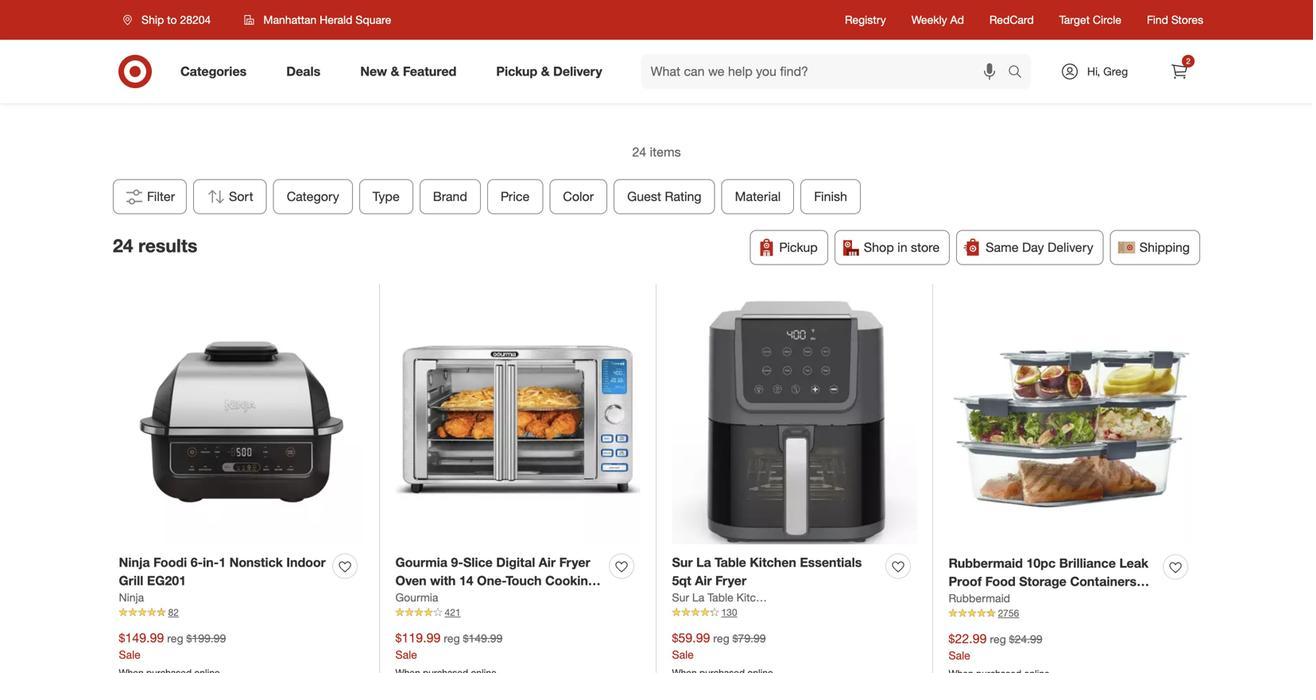 Task type: describe. For each thing, give the bounding box(es) containing it.
french
[[516, 591, 558, 607]]

day
[[1023, 240, 1044, 255]]

registry
[[845, 13, 886, 27]]

130 link
[[672, 606, 917, 620]]

5qt
[[672, 573, 692, 589]]

sur for sur la table kitchen essentials 5qt air fryer
[[672, 555, 693, 570]]

herald
[[320, 13, 353, 27]]

results
[[138, 235, 197, 257]]

$199.99
[[186, 632, 226, 645]]

touch
[[506, 573, 542, 589]]

24 for 24 results
[[113, 235, 133, 257]]

guest
[[627, 189, 662, 204]]

kitchen for sur la table kitchen essentials 5qt air fryer
[[750, 555, 797, 570]]

2
[[1186, 56, 1191, 66]]

kitchen for sur la table kitchen essentials
[[737, 591, 775, 605]]

6-
[[191, 555, 203, 570]]

find
[[1147, 13, 1169, 27]]

table for sur la table kitchen essentials 5qt air fryer
[[715, 555, 746, 570]]

category
[[287, 189, 339, 204]]

2756
[[998, 608, 1019, 620]]

filter button
[[113, 179, 187, 214]]

find stores link
[[1147, 12, 1204, 28]]

$149.99 inside the '$149.99 reg $199.99 sale'
[[119, 630, 164, 646]]

filter
[[147, 189, 175, 204]]

hi, greg
[[1088, 64, 1128, 78]]

brilliance
[[1060, 556, 1116, 571]]

redcard
[[990, 13, 1034, 27]]

24 results
[[113, 235, 197, 257]]

with inside rubbermaid 10pc brilliance leak proof food storage containers with airtight lids
[[949, 592, 975, 608]]

categories
[[180, 64, 247, 79]]

guest rating
[[627, 189, 702, 204]]

2756 link
[[949, 607, 1195, 621]]

ship
[[142, 13, 164, 27]]

same day delivery button
[[957, 230, 1104, 265]]

category button
[[273, 179, 353, 214]]

deals link
[[273, 54, 341, 89]]

cooking
[[545, 573, 596, 589]]

food
[[986, 574, 1016, 589]]

pickup & delivery
[[496, 64, 602, 79]]

$149.99 reg $199.99 sale
[[119, 630, 226, 662]]

one-
[[477, 573, 506, 589]]

price
[[501, 189, 530, 204]]

new & featured link
[[347, 54, 476, 89]]

to
[[167, 13, 177, 27]]

storage
[[1019, 574, 1067, 589]]

search
[[1001, 65, 1039, 81]]

auto
[[485, 591, 513, 607]]

sort button
[[193, 179, 267, 214]]

eg201
[[147, 573, 186, 589]]

ship to 28204 button
[[113, 6, 228, 34]]

color
[[563, 189, 594, 204]]

shipping
[[1140, 240, 1190, 255]]

14
[[459, 573, 474, 589]]

$22.99 reg $24.99 sale
[[949, 631, 1043, 663]]

with inside gourmia 9-slice digital air fryer oven with 14 one-touch cooking functions and auto french doors
[[430, 573, 456, 589]]

slice
[[463, 555, 493, 570]]

ninja for ninja foodi 6-in-1 nonstick indoor grill  eg201
[[119, 555, 150, 570]]

essentials for sur la table kitchen essentials
[[778, 591, 828, 605]]

reg for $149.99
[[167, 632, 183, 645]]

grill
[[119, 573, 143, 589]]

oven
[[396, 573, 427, 589]]

$59.99
[[672, 630, 710, 646]]

foodi
[[153, 555, 187, 570]]

proof
[[949, 574, 982, 589]]

sale for $119.99
[[396, 648, 417, 662]]

fryer inside gourmia 9-slice digital air fryer oven with 14 one-touch cooking functions and auto french doors
[[559, 555, 591, 570]]

ninja for ninja
[[119, 591, 144, 605]]

type
[[373, 189, 400, 204]]

$24.99
[[1009, 632, 1043, 646]]

gourmia for gourmia 9-slice digital air fryer oven with 14 one-touch cooking functions and auto french doors
[[396, 555, 448, 570]]

and
[[458, 591, 481, 607]]

target
[[1060, 13, 1090, 27]]

material button
[[722, 179, 795, 214]]

essentials for sur la table kitchen essentials 5qt air fryer
[[800, 555, 862, 570]]

gourmia 9-slice digital air fryer oven with 14 one-touch cooking functions and auto french doors
[[396, 555, 598, 607]]

sur for sur la table kitchen essentials
[[672, 591, 689, 605]]

same day delivery
[[986, 240, 1094, 255]]

color button
[[550, 179, 608, 214]]

sale for $149.99
[[119, 648, 141, 662]]

shop in store
[[864, 240, 940, 255]]

sur la table kitchen essentials link
[[672, 590, 828, 606]]



Task type: locate. For each thing, give the bounding box(es) containing it.
130
[[722, 607, 737, 619]]

table up sur la table kitchen essentials on the bottom right of the page
[[715, 555, 746, 570]]

sale inside the $119.99 reg $149.99 sale
[[396, 648, 417, 662]]

0 vertical spatial 24
[[632, 144, 647, 160]]

0 vertical spatial sur
[[672, 555, 693, 570]]

air up cooking
[[539, 555, 556, 570]]

1 horizontal spatial pickup
[[779, 240, 818, 255]]

items
[[650, 144, 681, 160]]

$149.99 inside the $119.99 reg $149.99 sale
[[463, 632, 503, 645]]

1 vertical spatial gourmia
[[396, 591, 438, 605]]

2 gourmia from the top
[[396, 591, 438, 605]]

with
[[430, 573, 456, 589], [949, 592, 975, 608]]

What can we help you find? suggestions appear below search field
[[641, 54, 1012, 89]]

0 vertical spatial gourmia
[[396, 555, 448, 570]]

24 left results
[[113, 235, 133, 257]]

& for pickup
[[541, 64, 550, 79]]

finish
[[814, 189, 848, 204]]

store
[[911, 240, 940, 255]]

0 horizontal spatial $149.99
[[119, 630, 164, 646]]

reg for $119.99
[[444, 632, 460, 645]]

find stores
[[1147, 13, 1204, 27]]

ninja foodi 6-in-1 nonstick indoor grill  eg201 image
[[119, 300, 364, 545], [119, 300, 364, 545]]

0 vertical spatial pickup
[[496, 64, 538, 79]]

gourmia link
[[396, 590, 438, 606]]

rubbermaid 10pc brilliance leak proof food storage containers with airtight lids link
[[949, 555, 1157, 608]]

reg down 421 at the left bottom of page
[[444, 632, 460, 645]]

circle
[[1093, 13, 1122, 27]]

ninja down grill
[[119, 591, 144, 605]]

$119.99 reg $149.99 sale
[[396, 630, 503, 662]]

9-
[[451, 555, 463, 570]]

kitchen down sur la table kitchen essentials 5qt air fryer
[[737, 591, 775, 605]]

reg inside $59.99 reg $79.99 sale
[[713, 632, 730, 645]]

square
[[356, 13, 391, 27]]

ninja inside ninja foodi 6-in-1 nonstick indoor grill  eg201
[[119, 555, 150, 570]]

air inside gourmia 9-slice digital air fryer oven with 14 one-touch cooking functions and auto french doors
[[539, 555, 556, 570]]

1 vertical spatial la
[[692, 591, 705, 605]]

type button
[[359, 179, 413, 214]]

manhattan
[[263, 13, 317, 27]]

kitchen
[[750, 555, 797, 570], [737, 591, 775, 605]]

same
[[986, 240, 1019, 255]]

1 horizontal spatial $149.99
[[463, 632, 503, 645]]

material
[[735, 189, 781, 204]]

1 horizontal spatial with
[[949, 592, 975, 608]]

1 vertical spatial air
[[695, 573, 712, 589]]

sale down ninja link
[[119, 648, 141, 662]]

0 horizontal spatial &
[[391, 64, 399, 79]]

sale for $22.99
[[949, 649, 971, 663]]

& for new
[[391, 64, 399, 79]]

$59.99 reg $79.99 sale
[[672, 630, 766, 662]]

sur inside sur la table kitchen essentials 5qt air fryer
[[672, 555, 693, 570]]

reg for $22.99
[[990, 632, 1006, 646]]

1
[[219, 555, 226, 570]]

1 horizontal spatial delivery
[[1048, 240, 1094, 255]]

pickup inside 'button'
[[779, 240, 818, 255]]

in-
[[203, 555, 219, 570]]

la for sur la table kitchen essentials 5qt air fryer
[[697, 555, 711, 570]]

1 vertical spatial essentials
[[778, 591, 828, 605]]

gourmia up the oven
[[396, 555, 448, 570]]

sale inside $22.99 reg $24.99 sale
[[949, 649, 971, 663]]

rubbermaid 10pc brilliance leak proof food storage containers with airtight lids image
[[949, 300, 1195, 545], [949, 300, 1195, 545]]

1 gourmia from the top
[[396, 555, 448, 570]]

2 ninja from the top
[[119, 591, 144, 605]]

$79.99
[[733, 632, 766, 645]]

82 link
[[119, 606, 364, 620]]

reg for $59.99
[[713, 632, 730, 645]]

1 rubbermaid from the top
[[949, 556, 1023, 571]]

0 vertical spatial la
[[697, 555, 711, 570]]

delivery
[[553, 64, 602, 79], [1048, 240, 1094, 255]]

essentials inside sur la table kitchen essentials 5qt air fryer
[[800, 555, 862, 570]]

sale down $22.99
[[949, 649, 971, 663]]

fryer inside sur la table kitchen essentials 5qt air fryer
[[716, 573, 747, 589]]

1 & from the left
[[391, 64, 399, 79]]

delivery inside button
[[1048, 240, 1094, 255]]

1 vertical spatial rubbermaid
[[949, 592, 1011, 606]]

gourmia 9-slice digital air fryer oven with 14 one-touch cooking functions and auto french doors link
[[396, 554, 603, 607]]

leak
[[1120, 556, 1149, 571]]

sur up 5qt
[[672, 555, 693, 570]]

28204
[[180, 13, 211, 27]]

essentials
[[800, 555, 862, 570], [778, 591, 828, 605]]

1 vertical spatial with
[[949, 592, 975, 608]]

0 horizontal spatial air
[[539, 555, 556, 570]]

finish button
[[801, 179, 861, 214]]

air right 5qt
[[695, 573, 712, 589]]

1 vertical spatial ninja
[[119, 591, 144, 605]]

delivery for pickup & delivery
[[553, 64, 602, 79]]

categories link
[[167, 54, 267, 89]]

gourmia inside gourmia 9-slice digital air fryer oven with 14 one-touch cooking functions and auto french doors
[[396, 555, 448, 570]]

kitchen inside sur la table kitchen essentials link
[[737, 591, 775, 605]]

sort
[[229, 189, 254, 204]]

1 ninja from the top
[[119, 555, 150, 570]]

24 left items
[[632, 144, 647, 160]]

weekly ad
[[912, 13, 964, 27]]

rubbermaid for rubbermaid
[[949, 592, 1011, 606]]

2 sur from the top
[[672, 591, 689, 605]]

1 vertical spatial table
[[708, 591, 734, 605]]

2 & from the left
[[541, 64, 550, 79]]

2 link
[[1162, 54, 1197, 89]]

1 vertical spatial delivery
[[1048, 240, 1094, 255]]

1 vertical spatial kitchen
[[737, 591, 775, 605]]

pickup button
[[750, 230, 828, 265]]

ship to 28204
[[142, 13, 211, 27]]

reg down the 2756
[[990, 632, 1006, 646]]

reg down 130
[[713, 632, 730, 645]]

sur
[[672, 555, 693, 570], [672, 591, 689, 605]]

digital
[[496, 555, 535, 570]]

kitchen inside sur la table kitchen essentials 5qt air fryer
[[750, 555, 797, 570]]

sur la table kitchen essentials 5qt air fryer link
[[672, 554, 880, 590]]

pickup & delivery link
[[483, 54, 622, 89]]

la up sur la table kitchen essentials on the bottom right of the page
[[697, 555, 711, 570]]

2 rubbermaid from the top
[[949, 592, 1011, 606]]

1 vertical spatial fryer
[[716, 573, 747, 589]]

in
[[898, 240, 908, 255]]

reg inside the '$149.99 reg $199.99 sale'
[[167, 632, 183, 645]]

421
[[445, 607, 461, 619]]

gourmia for gourmia
[[396, 591, 438, 605]]

sale down $119.99
[[396, 648, 417, 662]]

guest rating button
[[614, 179, 715, 214]]

sur down 5qt
[[672, 591, 689, 605]]

0 vertical spatial delivery
[[553, 64, 602, 79]]

nonstick
[[229, 555, 283, 570]]

hi,
[[1088, 64, 1101, 78]]

0 vertical spatial with
[[430, 573, 456, 589]]

delivery for same day delivery
[[1048, 240, 1094, 255]]

1 horizontal spatial &
[[541, 64, 550, 79]]

manhattan herald square
[[263, 13, 391, 27]]

reg inside the $119.99 reg $149.99 sale
[[444, 632, 460, 645]]

$149.99 down ninja link
[[119, 630, 164, 646]]

new & featured
[[360, 64, 457, 79]]

pickup for pickup
[[779, 240, 818, 255]]

sale down $59.99 on the bottom
[[672, 648, 694, 662]]

sur la table kitchen essentials 5qt air fryer
[[672, 555, 862, 589]]

24
[[632, 144, 647, 160], [113, 235, 133, 257]]

0 horizontal spatial fryer
[[559, 555, 591, 570]]

fryer up sur la table kitchen essentials on the bottom right of the page
[[716, 573, 747, 589]]

featured
[[403, 64, 457, 79]]

weekly ad link
[[912, 12, 964, 28]]

table inside sur la table kitchen essentials 5qt air fryer
[[715, 555, 746, 570]]

registry link
[[845, 12, 886, 28]]

airtight
[[978, 592, 1023, 608]]

air
[[539, 555, 556, 570], [695, 573, 712, 589]]

82
[[168, 607, 179, 619]]

rubbermaid for rubbermaid 10pc brilliance leak proof food storage containers with airtight lids
[[949, 556, 1023, 571]]

stores
[[1172, 13, 1204, 27]]

la up $59.99 on the bottom
[[692, 591, 705, 605]]

0 vertical spatial air
[[539, 555, 556, 570]]

price button
[[487, 179, 543, 214]]

1 vertical spatial sur
[[672, 591, 689, 605]]

la inside sur la table kitchen essentials 5qt air fryer
[[697, 555, 711, 570]]

gourmia 9-slice digital air fryer oven with 14 one-touch cooking functions and auto french doors image
[[396, 300, 640, 545], [396, 300, 640, 545]]

ninja foodi 6-in-1 nonstick indoor grill  eg201
[[119, 555, 326, 589]]

ninja
[[119, 555, 150, 570], [119, 591, 144, 605]]

kitchen up sur la table kitchen essentials on the bottom right of the page
[[750, 555, 797, 570]]

rubbermaid down the proof
[[949, 592, 1011, 606]]

with down 9-
[[430, 573, 456, 589]]

gourmia
[[396, 555, 448, 570], [396, 591, 438, 605]]

0 vertical spatial kitchen
[[750, 555, 797, 570]]

reg
[[167, 632, 183, 645], [444, 632, 460, 645], [713, 632, 730, 645], [990, 632, 1006, 646]]

0 horizontal spatial with
[[430, 573, 456, 589]]

0 vertical spatial table
[[715, 555, 746, 570]]

pickup for pickup & delivery
[[496, 64, 538, 79]]

table
[[715, 555, 746, 570], [708, 591, 734, 605]]

1 vertical spatial pickup
[[779, 240, 818, 255]]

sale for $59.99
[[672, 648, 694, 662]]

reg inside $22.99 reg $24.99 sale
[[990, 632, 1006, 646]]

$149.99 down and
[[463, 632, 503, 645]]

0 vertical spatial fryer
[[559, 555, 591, 570]]

with down the proof
[[949, 592, 975, 608]]

table up 130
[[708, 591, 734, 605]]

target circle
[[1060, 13, 1122, 27]]

rubbermaid inside rubbermaid 10pc brilliance leak proof food storage containers with airtight lids
[[949, 556, 1023, 571]]

1 sur from the top
[[672, 555, 693, 570]]

1 vertical spatial 24
[[113, 235, 133, 257]]

1 horizontal spatial 24
[[632, 144, 647, 160]]

0 horizontal spatial 24
[[113, 235, 133, 257]]

indoor
[[286, 555, 326, 570]]

10pc
[[1027, 556, 1056, 571]]

sale inside $59.99 reg $79.99 sale
[[672, 648, 694, 662]]

24 for 24 items
[[632, 144, 647, 160]]

la for sur la table kitchen essentials
[[692, 591, 705, 605]]

sale
[[119, 648, 141, 662], [396, 648, 417, 662], [672, 648, 694, 662], [949, 649, 971, 663]]

sale inside the '$149.99 reg $199.99 sale'
[[119, 648, 141, 662]]

gourmia down the oven
[[396, 591, 438, 605]]

fryer up cooking
[[559, 555, 591, 570]]

1 horizontal spatial fryer
[[716, 573, 747, 589]]

ninja up grill
[[119, 555, 150, 570]]

0 horizontal spatial delivery
[[553, 64, 602, 79]]

rubbermaid
[[949, 556, 1023, 571], [949, 592, 1011, 606]]

0 vertical spatial essentials
[[800, 555, 862, 570]]

1 horizontal spatial air
[[695, 573, 712, 589]]

0 vertical spatial ninja
[[119, 555, 150, 570]]

table for sur la table kitchen essentials
[[708, 591, 734, 605]]

air inside sur la table kitchen essentials 5qt air fryer
[[695, 573, 712, 589]]

reg down 82
[[167, 632, 183, 645]]

rubbermaid up food
[[949, 556, 1023, 571]]

$22.99
[[949, 631, 987, 647]]

redcard link
[[990, 12, 1034, 28]]

0 horizontal spatial pickup
[[496, 64, 538, 79]]

sur la table kitchen essentials 5qt air fryer image
[[672, 300, 917, 545], [672, 300, 917, 545]]

$119.99
[[396, 630, 441, 646]]

lids
[[1027, 592, 1052, 608]]

0 vertical spatial rubbermaid
[[949, 556, 1023, 571]]



Task type: vqa. For each thing, say whether or not it's contained in the screenshot.
purchased on the right top of the page
no



